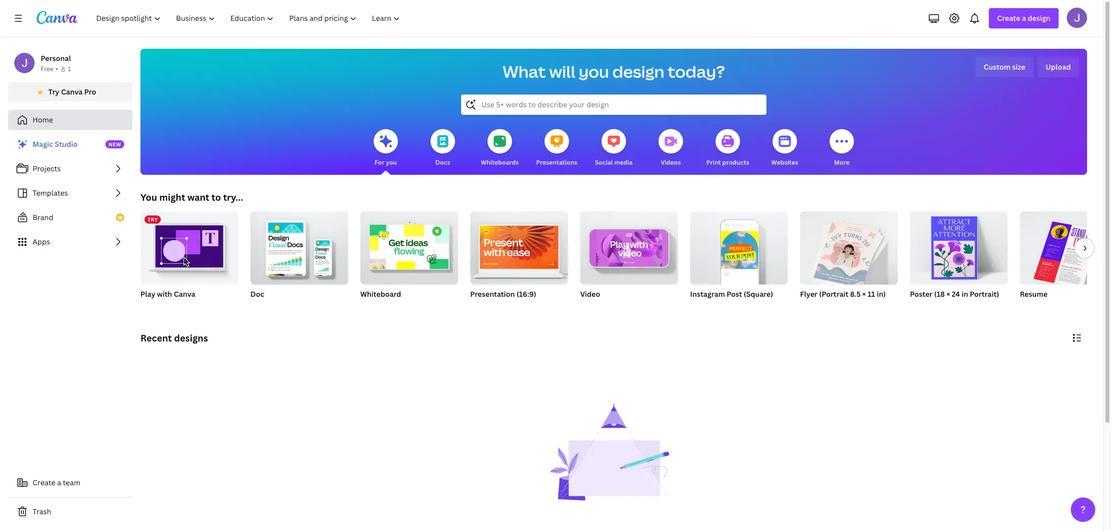 Task type: locate. For each thing, give the bounding box(es) containing it.
trash link
[[8, 502, 132, 523]]

canva inside try canva pro 'button'
[[61, 87, 83, 97]]

1 horizontal spatial you
[[579, 61, 609, 82]]

to
[[211, 191, 221, 204]]

try for try
[[148, 216, 158, 223]]

canva
[[61, 87, 83, 97], [174, 290, 195, 299]]

8.5
[[850, 290, 861, 299]]

1 horizontal spatial create
[[997, 13, 1020, 23]]

canva inside play with canva group
[[174, 290, 195, 299]]

0 vertical spatial try
[[48, 87, 59, 97]]

canva left pro
[[61, 87, 83, 97]]

1 horizontal spatial try
[[148, 216, 158, 223]]

play with canva group
[[140, 212, 238, 300]]

× for (16:9)
[[486, 303, 489, 312]]

magic studio
[[33, 139, 78, 149]]

create up the custom size
[[997, 13, 1020, 23]]

docs
[[435, 158, 450, 167]]

play
[[140, 290, 155, 299]]

websites button
[[771, 122, 798, 175]]

a
[[1022, 13, 1026, 23], [57, 478, 61, 488]]

you
[[579, 61, 609, 82], [386, 158, 397, 167]]

what
[[503, 61, 546, 82]]

create inside button
[[33, 478, 55, 488]]

projects link
[[8, 159, 132, 179]]

whiteboards
[[481, 158, 519, 167]]

products
[[722, 158, 749, 167]]

1 vertical spatial canva
[[174, 290, 195, 299]]

create left team
[[33, 478, 55, 488]]

1920
[[470, 303, 485, 312]]

upload button
[[1038, 57, 1079, 77]]

try down the 'you'
[[148, 216, 158, 223]]

1 horizontal spatial a
[[1022, 13, 1026, 23]]

instagram post (square)
[[690, 290, 773, 299]]

× left 11
[[862, 290, 866, 299]]

0 vertical spatial canva
[[61, 87, 83, 97]]

a inside button
[[57, 478, 61, 488]]

2 horizontal spatial ×
[[947, 290, 950, 299]]

0 horizontal spatial create
[[33, 478, 55, 488]]

1 vertical spatial you
[[386, 158, 397, 167]]

1 vertical spatial try
[[148, 216, 158, 223]]

social
[[595, 158, 613, 167]]

team
[[63, 478, 80, 488]]

0 horizontal spatial ×
[[486, 303, 489, 312]]

home
[[33, 115, 53, 125]]

create inside dropdown button
[[997, 13, 1020, 23]]

× left 24
[[947, 290, 950, 299]]

group for instagram post (square)
[[690, 208, 788, 285]]

you inside for you button
[[386, 158, 397, 167]]

0 horizontal spatial you
[[386, 158, 397, 167]]

0 horizontal spatial try
[[48, 87, 59, 97]]

with
[[157, 290, 172, 299]]

1 vertical spatial create
[[33, 478, 55, 488]]

in
[[962, 290, 968, 299]]

canva right with
[[174, 290, 195, 299]]

try down •
[[48, 87, 59, 97]]

0 vertical spatial design
[[1028, 13, 1051, 23]]

will
[[549, 61, 575, 82]]

1 horizontal spatial canva
[[174, 290, 195, 299]]

today?
[[668, 61, 725, 82]]

you right will
[[579, 61, 609, 82]]

brand link
[[8, 208, 132, 228]]

None search field
[[461, 95, 767, 115]]

in)
[[877, 290, 886, 299]]

group for video
[[580, 208, 678, 285]]

×
[[862, 290, 866, 299], [947, 290, 950, 299], [486, 303, 489, 312]]

doc
[[250, 290, 264, 299]]

× right 1920
[[486, 303, 489, 312]]

video
[[580, 290, 600, 299]]

group
[[250, 208, 348, 285], [360, 208, 458, 285], [470, 208, 568, 285], [580, 208, 678, 285], [690, 208, 788, 285], [800, 208, 898, 288], [910, 208, 1008, 285], [1020, 212, 1111, 289]]

a for team
[[57, 478, 61, 488]]

× inside presentation (16:9) 1920 × 1080 px
[[486, 303, 489, 312]]

trash
[[33, 507, 51, 517]]

try
[[48, 87, 59, 97], [148, 216, 158, 223]]

try inside play with canva group
[[148, 216, 158, 223]]

presentations button
[[536, 122, 577, 175]]

0 horizontal spatial canva
[[61, 87, 83, 97]]

try canva pro button
[[8, 82, 132, 102]]

home link
[[8, 110, 132, 130]]

presentations
[[536, 158, 577, 167]]

presentation (16:9) 1920 × 1080 px
[[470, 290, 536, 312]]

templates link
[[8, 183, 132, 204]]

1 vertical spatial a
[[57, 478, 61, 488]]

you right for
[[386, 158, 397, 167]]

flyer (portrait 8.5 × 11 in)
[[800, 290, 886, 299]]

poster
[[910, 290, 933, 299]]

whiteboard unlimited
[[360, 290, 401, 312]]

apps
[[33, 237, 50, 247]]

1 vertical spatial design
[[612, 61, 664, 82]]

0 vertical spatial you
[[579, 61, 609, 82]]

design left jacob simon icon on the right top of page
[[1028, 13, 1051, 23]]

1 horizontal spatial ×
[[862, 290, 866, 299]]

try inside 'button'
[[48, 87, 59, 97]]

for
[[375, 158, 384, 167]]

1 horizontal spatial design
[[1028, 13, 1051, 23]]

× inside group
[[862, 290, 866, 299]]

design up "search" search box
[[612, 61, 664, 82]]

free
[[41, 65, 54, 73]]

a up size
[[1022, 13, 1026, 23]]

try canva pro
[[48, 87, 96, 97]]

social media
[[595, 158, 633, 167]]

portrait)
[[970, 290, 999, 299]]

0 horizontal spatial a
[[57, 478, 61, 488]]

poster (18 × 24 in portrait) group
[[910, 208, 1008, 313]]

a inside dropdown button
[[1022, 13, 1026, 23]]

design
[[1028, 13, 1051, 23], [612, 61, 664, 82]]

0 vertical spatial create
[[997, 13, 1020, 23]]

for you
[[375, 158, 397, 167]]

designs
[[174, 332, 208, 345]]

0 vertical spatial a
[[1022, 13, 1026, 23]]

list
[[8, 134, 132, 252]]

(18
[[934, 290, 945, 299]]

play with canva
[[140, 290, 195, 299]]

presentation (16:9) group
[[470, 208, 568, 313]]

for you button
[[374, 122, 398, 175]]

a left team
[[57, 478, 61, 488]]



Task type: vqa. For each thing, say whether or not it's contained in the screenshot.
Join
no



Task type: describe. For each thing, give the bounding box(es) containing it.
you might want to try...
[[140, 191, 243, 204]]

(square)
[[744, 290, 773, 299]]

doc group
[[250, 208, 348, 313]]

design inside create a design dropdown button
[[1028, 13, 1051, 23]]

create a design
[[997, 13, 1051, 23]]

unlimited
[[360, 303, 389, 312]]

video group
[[580, 208, 678, 313]]

instagram post (square) group
[[690, 208, 788, 313]]

try for try canva pro
[[48, 87, 59, 97]]

print products button
[[706, 122, 749, 175]]

custom size button
[[976, 57, 1034, 77]]

a for design
[[1022, 13, 1026, 23]]

what will you design today?
[[503, 61, 725, 82]]

0 horizontal spatial design
[[612, 61, 664, 82]]

resume group
[[1020, 212, 1111, 313]]

magic
[[33, 139, 53, 149]]

Search search field
[[482, 95, 746, 115]]

group for poster (18 × 24 in portrait)
[[910, 208, 1008, 285]]

personal
[[41, 53, 71, 63]]

create a team
[[33, 478, 80, 488]]

× inside group
[[947, 290, 950, 299]]

create a design button
[[989, 8, 1059, 29]]

social media button
[[595, 122, 633, 175]]

projects
[[33, 164, 61, 174]]

1
[[68, 65, 71, 73]]

pro
[[84, 87, 96, 97]]

× for (portrait
[[862, 290, 866, 299]]

instagram
[[690, 290, 725, 299]]

resume
[[1020, 290, 1048, 299]]

(16:9)
[[517, 290, 536, 299]]

group for presentation (16:9)
[[470, 208, 568, 285]]

print products
[[706, 158, 749, 167]]

11
[[868, 290, 875, 299]]

upload
[[1046, 62, 1071, 72]]

more button
[[830, 122, 854, 175]]

free •
[[41, 65, 58, 73]]

recent designs
[[140, 332, 208, 345]]

you
[[140, 191, 157, 204]]

whiteboard
[[360, 290, 401, 299]]

brand
[[33, 213, 53, 222]]

list containing magic studio
[[8, 134, 132, 252]]

websites
[[771, 158, 798, 167]]

flyer
[[800, 290, 818, 299]]

size
[[1012, 62, 1025, 72]]

new
[[109, 141, 121, 148]]

presentation
[[470, 290, 515, 299]]

post
[[727, 290, 742, 299]]

studio
[[55, 139, 78, 149]]

might
[[159, 191, 185, 204]]

whiteboards button
[[481, 122, 519, 175]]

videos
[[661, 158, 681, 167]]

•
[[56, 65, 58, 73]]

print
[[706, 158, 721, 167]]

1080
[[491, 303, 506, 312]]

jacob simon image
[[1067, 8, 1087, 28]]

create for create a design
[[997, 13, 1020, 23]]

create for create a team
[[33, 478, 55, 488]]

group for whiteboard
[[360, 208, 458, 285]]

try...
[[223, 191, 243, 204]]

docs button
[[431, 122, 455, 175]]

24
[[952, 290, 960, 299]]

poster (18 × 24 in portrait)
[[910, 290, 999, 299]]

videos button
[[659, 122, 683, 175]]

media
[[614, 158, 633, 167]]

px
[[508, 303, 515, 312]]

flyer (portrait 8.5 × 11 in) group
[[800, 208, 898, 313]]

create a team button
[[8, 473, 132, 494]]

want
[[187, 191, 209, 204]]

templates
[[33, 188, 68, 198]]

top level navigation element
[[90, 8, 409, 29]]

more
[[834, 158, 850, 167]]

apps link
[[8, 232, 132, 252]]

whiteboard group
[[360, 208, 458, 313]]

(portrait
[[819, 290, 849, 299]]

custom
[[984, 62, 1011, 72]]

group for resume
[[1020, 212, 1111, 289]]

custom size
[[984, 62, 1025, 72]]

recent
[[140, 332, 172, 345]]



